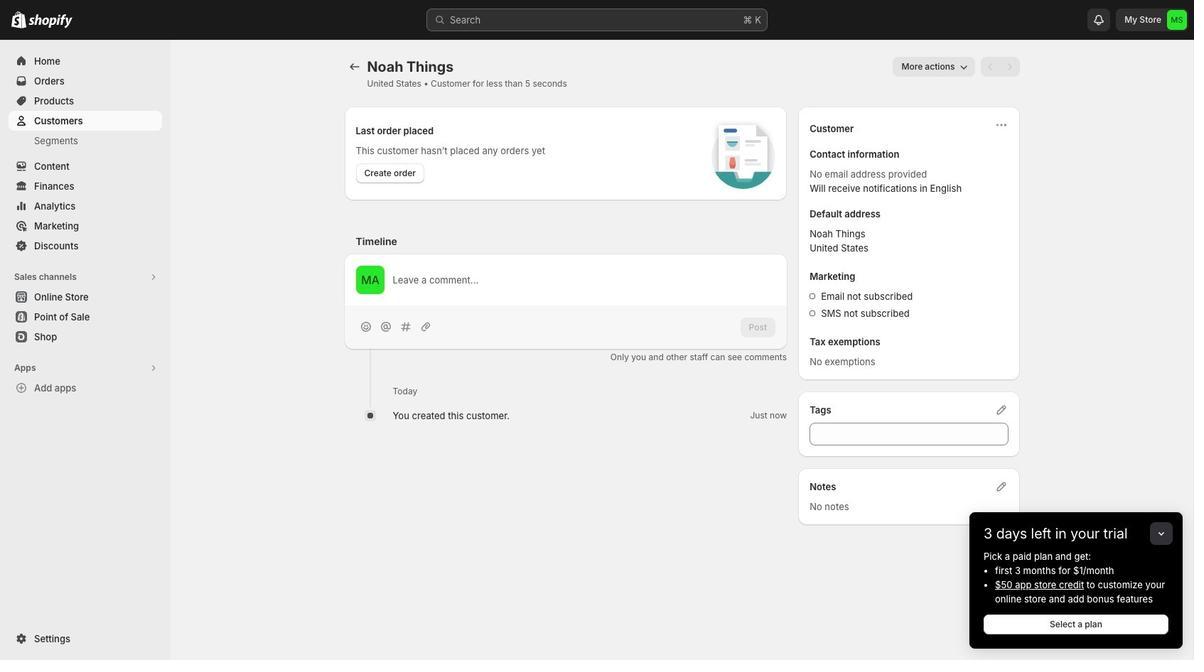 Task type: describe. For each thing, give the bounding box(es) containing it.
Leave a comment... text field
[[393, 273, 776, 287]]

my store image
[[1168, 10, 1187, 30]]

1 horizontal spatial shopify image
[[28, 14, 73, 28]]

0 horizontal spatial shopify image
[[11, 11, 26, 28]]



Task type: locate. For each thing, give the bounding box(es) containing it.
next image
[[1003, 60, 1017, 74]]

None text field
[[810, 423, 1009, 446]]

previous image
[[984, 60, 998, 74]]

avatar with initials m a image
[[356, 266, 384, 294]]

shopify image
[[11, 11, 26, 28], [28, 14, 73, 28]]



Task type: vqa. For each thing, say whether or not it's contained in the screenshot.
5th 0 from the bottom of the page
no



